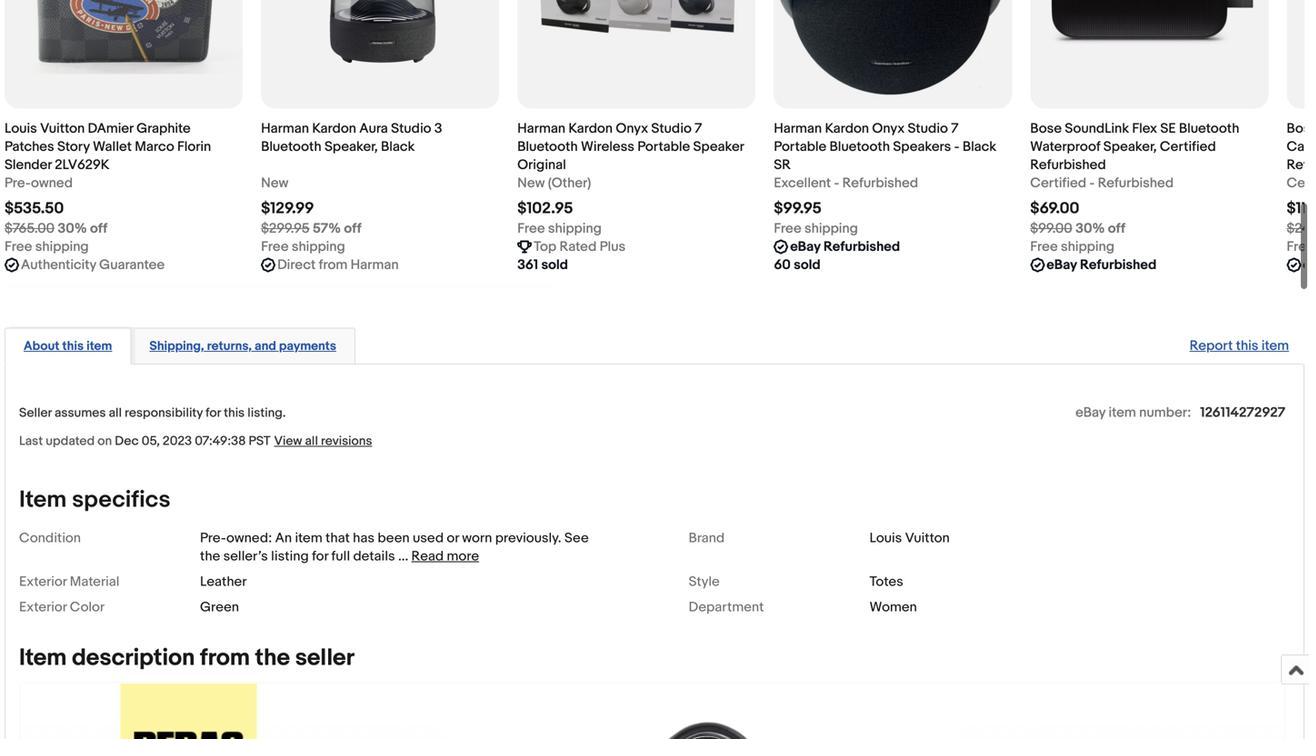 Task type: locate. For each thing, give the bounding box(es) containing it.
for up 07:49:38
[[206, 406, 221, 421]]

harman for harman kardon onyx studio 7 portable bluetooth speakers - black sr excellent - refurbished $99.95 free shipping
[[774, 120, 822, 137]]

ebay up 60 sold 'text field'
[[790, 239, 821, 255]]

0 vertical spatial all
[[109, 406, 122, 421]]

0 horizontal spatial all
[[109, 406, 122, 421]]

0 horizontal spatial portable
[[638, 139, 690, 155]]

kardon for $102.95
[[569, 120, 613, 137]]

off
[[90, 220, 108, 237], [344, 220, 361, 237], [1108, 220, 1126, 237]]

361
[[517, 257, 538, 273]]

1 vertical spatial certified
[[1030, 175, 1087, 191]]

1 horizontal spatial speaker,
[[1104, 139, 1157, 155]]

1 vertical spatial louis
[[870, 530, 902, 547]]

about
[[24, 339, 59, 354]]

this for report
[[1236, 338, 1259, 354]]

harman inside harman kardon aura studio 3 bluetooth speaker, black
[[261, 120, 309, 137]]

1 vertical spatial all
[[305, 434, 318, 449]]

kardon inside harman kardon onyx studio 7 portable bluetooth speakers - black sr excellent - refurbished $99.95 free shipping
[[825, 120, 869, 137]]

harman up new text box
[[261, 120, 309, 137]]

2 studio from the left
[[651, 120, 692, 137]]

worn
[[462, 530, 492, 547]]

speaker, for bose soundlink flex se bluetooth waterproof speaker, certified refurbished certified - refurbished $69.00 $99.00 30% off free shipping
[[1104, 139, 1157, 155]]

kardon for $99.95
[[825, 120, 869, 137]]

guarantee
[[99, 257, 165, 273]]

$535.50 text field
[[5, 199, 64, 218]]

2 horizontal spatial studio
[[908, 120, 948, 137]]

pre- down the slender
[[5, 175, 31, 191]]

studio
[[391, 120, 431, 137], [651, 120, 692, 137], [908, 120, 948, 137]]

0 vertical spatial ebay
[[790, 239, 821, 255]]

for
[[206, 406, 221, 421], [312, 548, 328, 565]]

eBay Refurbished text field
[[790, 238, 900, 256], [1047, 256, 1157, 274]]

speaker, down flex
[[1104, 139, 1157, 155]]

this
[[1236, 338, 1259, 354], [62, 339, 84, 354], [224, 406, 245, 421]]

1 new from the left
[[261, 175, 289, 191]]

1 horizontal spatial sold
[[794, 257, 821, 273]]

ebay refurbished
[[790, 239, 900, 255], [1047, 257, 1157, 273]]

the left the seller
[[255, 644, 290, 673]]

from down "green"
[[200, 644, 250, 673]]

Free shipping text field
[[774, 219, 858, 238], [5, 238, 89, 256]]

onyx inside harman kardon onyx studio 7 portable bluetooth speakers - black sr excellent - refurbished $99.95 free shipping
[[872, 120, 905, 137]]

1 horizontal spatial pre-
[[200, 530, 226, 547]]

$102.95 text field
[[517, 199, 573, 218]]

$99.00
[[1030, 220, 1073, 237]]

description
[[72, 644, 195, 673]]

2 horizontal spatial off
[[1108, 220, 1126, 237]]

read more button
[[411, 548, 479, 565]]

seller
[[295, 644, 355, 673]]

2 sold from the left
[[794, 257, 821, 273]]

1 studio from the left
[[391, 120, 431, 137]]

0 vertical spatial louis
[[5, 120, 37, 137]]

speaker, inside bose soundlink flex se bluetooth waterproof speaker, certified refurbished certified - refurbished $69.00 $99.00 30% off free shipping
[[1104, 139, 1157, 155]]

free inside harman kardon onyx studio 7 portable bluetooth speakers - black sr excellent - refurbished $99.95 free shipping
[[774, 220, 802, 237]]

shipping down $99.95 text field
[[805, 220, 858, 237]]

0 horizontal spatial for
[[206, 406, 221, 421]]

read
[[411, 548, 444, 565]]

tab list
[[5, 324, 1305, 365]]

onyx up speakers
[[872, 120, 905, 137]]

2 7 from the left
[[951, 120, 959, 137]]

kardon inside harman kardon aura studio 3 bluetooth speaker, black
[[312, 120, 356, 137]]

seller
[[19, 406, 52, 421]]

exterior up exterior color
[[19, 574, 67, 590]]

0 horizontal spatial this
[[62, 339, 84, 354]]

0 horizontal spatial new
[[261, 175, 289, 191]]

7 inside harman kardon onyx studio 7 portable bluetooth speakers - black sr excellent - refurbished $99.95 free shipping
[[951, 120, 959, 137]]

0 horizontal spatial ebay refurbished
[[790, 239, 900, 255]]

speaker, down aura
[[325, 139, 378, 155]]

louis up patches
[[5, 120, 37, 137]]

2 speaker, from the left
[[1104, 139, 1157, 155]]

1 portable from the left
[[638, 139, 690, 155]]

1 horizontal spatial off
[[344, 220, 361, 237]]

all right view on the left
[[305, 434, 318, 449]]

1 horizontal spatial ebay refurbished
[[1047, 257, 1157, 273]]

bluetooth up excellent - refurbished "text field"
[[830, 139, 890, 155]]

0 vertical spatial vuitton
[[40, 120, 85, 137]]

1 horizontal spatial this
[[224, 406, 245, 421]]

louis up the totes on the bottom of the page
[[870, 530, 902, 547]]

that
[[326, 530, 350, 547]]

free shipping text field down the $99.00
[[1030, 238, 1115, 256]]

1 horizontal spatial kardon
[[569, 120, 613, 137]]

off down "certified - refurbished" text field
[[1108, 220, 1126, 237]]

1 kardon from the left
[[312, 120, 356, 137]]

1 vertical spatial for
[[312, 548, 328, 565]]

for inside the pre-owned: an item that has been used or worn previously. see the seller's listing for full details ...
[[312, 548, 328, 565]]

refurbished down flex
[[1098, 175, 1174, 191]]

0 horizontal spatial louis
[[5, 120, 37, 137]]

1 vertical spatial from
[[200, 644, 250, 673]]

kardon up wireless
[[569, 120, 613, 137]]

2 exterior from the top
[[19, 599, 67, 616]]

more
[[447, 548, 479, 565]]

previous price $249.00 52% off text field
[[1287, 219, 1309, 238]]

refurbished down speakers
[[843, 175, 918, 191]]

1 exterior from the top
[[19, 574, 67, 590]]

portable left speaker
[[638, 139, 690, 155]]

item up condition
[[19, 486, 67, 514]]

item down exterior color
[[19, 644, 67, 673]]

from right direct on the top left
[[319, 257, 348, 273]]

tab list containing about this item
[[5, 324, 1305, 365]]

free down the $99.00
[[1030, 239, 1058, 255]]

Free shipping text field
[[517, 219, 602, 238], [261, 238, 345, 256], [1030, 238, 1115, 256]]

0 horizontal spatial from
[[200, 644, 250, 673]]

free down $99.95 text field
[[774, 220, 802, 237]]

7 up speaker
[[695, 120, 702, 137]]

new $129.99 $299.95 57% off free shipping
[[261, 175, 361, 255]]

0 horizontal spatial sold
[[541, 257, 568, 273]]

style
[[689, 574, 720, 590]]

2 item from the top
[[19, 644, 67, 673]]

story
[[57, 139, 90, 155]]

harman kardon aura studio 3 bluetooth speaker, black
[[261, 120, 442, 155]]

7 up speakers
[[951, 120, 959, 137]]

2 30% from the left
[[1076, 220, 1105, 237]]

vuitton up the story
[[40, 120, 85, 137]]

portable
[[638, 139, 690, 155], [774, 139, 827, 155]]

1 horizontal spatial studio
[[651, 120, 692, 137]]

item right report on the top right of page
[[1262, 338, 1289, 354]]

free down $299.95 on the left top of page
[[261, 239, 289, 255]]

$119 text field
[[1287, 199, 1309, 218]]

ebay for the left ebay refurbished text field
[[790, 239, 821, 255]]

- right "excellent"
[[834, 175, 839, 191]]

2 vertical spatial ebay
[[1076, 405, 1106, 421]]

sold down top
[[541, 257, 568, 273]]

free shipping text field down $99.95
[[774, 219, 858, 238]]

1 black from the left
[[381, 139, 415, 155]]

new inside new $129.99 $299.95 57% off free shipping
[[261, 175, 289, 191]]

studio for $102.95
[[651, 120, 692, 137]]

updated
[[46, 434, 95, 449]]

shipping down previous price $99.00 30% off text box at top right
[[1061, 239, 1115, 255]]

1 sold from the left
[[541, 257, 568, 273]]

harman kardon onyx studio 7 portable bluetooth speakers - black sr excellent - refurbished $99.95 free shipping
[[774, 120, 997, 237]]

0 horizontal spatial pre-
[[5, 175, 31, 191]]

previous price $99.00 30% off text field
[[1030, 219, 1126, 238]]

the up leather at the left bottom of the page
[[200, 548, 220, 565]]

shipping,
[[149, 339, 204, 354]]

2 off from the left
[[344, 220, 361, 237]]

bluetooth right 'se'
[[1179, 120, 1240, 137]]

kardon left aura
[[312, 120, 356, 137]]

sold inside 'text field'
[[794, 257, 821, 273]]

1 horizontal spatial certified
[[1160, 139, 1216, 155]]

1 onyx from the left
[[616, 120, 648, 137]]

louis for louis vuitton damier graphite patches story wallet marco florin slender 2lv629k pre-owned $535.50 $765.00 30% off free shipping
[[5, 120, 37, 137]]

harman up the sr
[[774, 120, 822, 137]]

1 vertical spatial exterior
[[19, 599, 67, 616]]

item inside button
[[86, 339, 112, 354]]

0 horizontal spatial 7
[[695, 120, 702, 137]]

wireless
[[581, 139, 634, 155]]

read more
[[411, 548, 479, 565]]

pre- up seller's
[[200, 530, 226, 547]]

portable up the sr
[[774, 139, 827, 155]]

this up 07:49:38
[[224, 406, 245, 421]]

item for item specifics
[[19, 486, 67, 514]]

30% inside louis vuitton damier graphite patches story wallet marco florin slender 2lv629k pre-owned $535.50 $765.00 30% off free shipping
[[58, 220, 87, 237]]

ebay down the $99.00
[[1047, 257, 1077, 273]]

harman inside harman kardon onyx studio 7 portable bluetooth speakers - black sr excellent - refurbished $99.95 free shipping
[[774, 120, 822, 137]]

0 horizontal spatial free shipping text field
[[5, 238, 89, 256]]

off up authenticity guarantee
[[90, 220, 108, 237]]

bluetooth inside harman kardon aura studio 3 bluetooth speaker, black
[[261, 139, 322, 155]]

2 horizontal spatial this
[[1236, 338, 1259, 354]]

bluetooth up new text box
[[261, 139, 322, 155]]

harman down previous price $299.95 57% off text box
[[351, 257, 399, 273]]

2 horizontal spatial free shipping text field
[[1030, 238, 1115, 256]]

0 vertical spatial from
[[319, 257, 348, 273]]

0 horizontal spatial onyx
[[616, 120, 648, 137]]

1 horizontal spatial -
[[954, 139, 960, 155]]

sold right 60
[[794, 257, 821, 273]]

an
[[275, 530, 292, 547]]

1 horizontal spatial new
[[517, 175, 545, 191]]

free down "$765.00"
[[5, 239, 32, 255]]

excellent
[[774, 175, 831, 191]]

3 studio from the left
[[908, 120, 948, 137]]

certified down 'se'
[[1160, 139, 1216, 155]]

Top Rated Plus text field
[[534, 238, 626, 256]]

0 horizontal spatial vuitton
[[40, 120, 85, 137]]

0 horizontal spatial kardon
[[312, 120, 356, 137]]

1 horizontal spatial from
[[319, 257, 348, 273]]

new down original
[[517, 175, 545, 191]]

1 vertical spatial ebay
[[1047, 257, 1077, 273]]

material
[[70, 574, 119, 590]]

pre-
[[5, 175, 31, 191], [200, 530, 226, 547]]

bos
[[1287, 120, 1309, 137]]

30% up authenticity on the left top
[[58, 220, 87, 237]]

ebay left number:
[[1076, 405, 1106, 421]]

30% right the $99.00
[[1076, 220, 1105, 237]]

1 horizontal spatial free shipping text field
[[517, 219, 602, 238]]

shipping, returns, and payments
[[149, 339, 336, 354]]

harman up original
[[517, 120, 566, 137]]

cer
[[1287, 175, 1309, 191]]

sold inside text box
[[541, 257, 568, 273]]

shipping inside bose soundlink flex se bluetooth waterproof speaker, certified refurbished certified - refurbished $69.00 $99.00 30% off free shipping
[[1061, 239, 1115, 255]]

for left full
[[312, 548, 328, 565]]

1 horizontal spatial for
[[312, 548, 328, 565]]

0 horizontal spatial off
[[90, 220, 108, 237]]

0 horizontal spatial studio
[[391, 120, 431, 137]]

kardon up excellent - refurbished "text field"
[[825, 120, 869, 137]]

1 horizontal spatial louis
[[870, 530, 902, 547]]

$129.99 text field
[[261, 199, 314, 218]]

the
[[200, 548, 220, 565], [255, 644, 290, 673]]

1 vertical spatial vuitton
[[905, 530, 950, 547]]

$69.00 text field
[[1030, 199, 1080, 218]]

ebay refurbished text field up "60 sold" at the right of page
[[790, 238, 900, 256]]

item right an
[[295, 530, 322, 547]]

7 inside harman kardon onyx studio 7 bluetooth wireless portable speaker original new (other) $102.95 free shipping
[[695, 120, 702, 137]]

free shipping text field up top
[[517, 219, 602, 238]]

harman inside harman kardon onyx studio 7 bluetooth wireless portable speaker original new (other) $102.95 free shipping
[[517, 120, 566, 137]]

listing
[[271, 548, 309, 565]]

new
[[261, 175, 289, 191], [517, 175, 545, 191]]

2 portable from the left
[[774, 139, 827, 155]]

previously.
[[495, 530, 561, 547]]

1 horizontal spatial 30%
[[1076, 220, 1105, 237]]

vuitton for louis vuitton
[[905, 530, 950, 547]]

vuitton
[[40, 120, 85, 137], [905, 530, 950, 547]]

vuitton up women
[[905, 530, 950, 547]]

the inside the pre-owned: an item that has been used or worn previously. see the seller's listing for full details ...
[[200, 548, 220, 565]]

shipping down previous price $299.95 57% off text box
[[292, 239, 345, 255]]

off inside bose soundlink flex se bluetooth waterproof speaker, certified refurbished certified - refurbished $69.00 $99.00 30% off free shipping
[[1108, 220, 1126, 237]]

this inside button
[[62, 339, 84, 354]]

full
[[331, 548, 350, 565]]

item right about
[[86, 339, 112, 354]]

0 horizontal spatial free shipping text field
[[261, 238, 345, 256]]

0 vertical spatial item
[[19, 486, 67, 514]]

0 horizontal spatial black
[[381, 139, 415, 155]]

graphite
[[136, 120, 191, 137]]

black down aura
[[381, 139, 415, 155]]

3 kardon from the left
[[825, 120, 869, 137]]

ebay refurbished down previous price $99.00 30% off text box at top right
[[1047, 257, 1157, 273]]

1 horizontal spatial the
[[255, 644, 290, 673]]

this right report on the top right of page
[[1236, 338, 1259, 354]]

sold for shipping
[[541, 257, 568, 273]]

revisions
[[321, 434, 372, 449]]

1 vertical spatial item
[[19, 644, 67, 673]]

off inside louis vuitton damier graphite patches story wallet marco florin slender 2lv629k pre-owned $535.50 $765.00 30% off free shipping
[[90, 220, 108, 237]]

1 item from the top
[[19, 486, 67, 514]]

vuitton for louis vuitton damier graphite patches story wallet marco florin slender 2lv629k pre-owned $535.50 $765.00 30% off free shipping
[[40, 120, 85, 137]]

0 horizontal spatial certified
[[1030, 175, 1087, 191]]

ebay refurbished text field down previous price $99.00 30% off text box at top right
[[1047, 256, 1157, 274]]

free shipping text field up direct on the top left
[[261, 238, 345, 256]]

- inside bose soundlink flex se bluetooth waterproof speaker, certified refurbished certified - refurbished $69.00 $99.00 30% off free shipping
[[1090, 175, 1095, 191]]

kardon inside harman kardon onyx studio 7 bluetooth wireless portable speaker original new (other) $102.95 free shipping
[[569, 120, 613, 137]]

sold for $99.95
[[794, 257, 821, 273]]

$299.95
[[261, 220, 310, 237]]

payments
[[279, 339, 336, 354]]

shipping up rated
[[548, 220, 602, 237]]

vuitton inside louis vuitton damier graphite patches story wallet marco florin slender 2lv629k pre-owned $535.50 $765.00 30% off free shipping
[[40, 120, 85, 137]]

previous price $765.00 30% off text field
[[5, 219, 108, 238]]

new up $129.99 text box
[[261, 175, 289, 191]]

1 vertical spatial pre-
[[200, 530, 226, 547]]

(other)
[[548, 175, 591, 191]]

2 onyx from the left
[[872, 120, 905, 137]]

bluetooth up original
[[517, 139, 578, 155]]

certified up $69.00
[[1030, 175, 1087, 191]]

1 horizontal spatial black
[[963, 139, 997, 155]]

0 horizontal spatial -
[[834, 175, 839, 191]]

2 new from the left
[[517, 175, 545, 191]]

1 horizontal spatial all
[[305, 434, 318, 449]]

item left number:
[[1109, 405, 1136, 421]]

speaker,
[[325, 139, 378, 155], [1104, 139, 1157, 155]]

- right speakers
[[954, 139, 960, 155]]

2 horizontal spatial kardon
[[825, 120, 869, 137]]

certified
[[1160, 139, 1216, 155], [1030, 175, 1087, 191]]

kardon
[[312, 120, 356, 137], [569, 120, 613, 137], [825, 120, 869, 137]]

ebay refurbished up "60 sold" at the right of page
[[790, 239, 900, 255]]

1 30% from the left
[[58, 220, 87, 237]]

onyx inside harman kardon onyx studio 7 bluetooth wireless portable speaker original new (other) $102.95 free shipping
[[616, 120, 648, 137]]

this for about
[[62, 339, 84, 354]]

1 horizontal spatial vuitton
[[905, 530, 950, 547]]

speaker, inside harman kardon aura studio 3 bluetooth speaker, black
[[325, 139, 378, 155]]

assumes
[[55, 406, 106, 421]]

all up on
[[109, 406, 122, 421]]

0 vertical spatial pre-
[[5, 175, 31, 191]]

free shipping text field for $69.00
[[1030, 238, 1115, 256]]

exterior down exterior material
[[19, 599, 67, 616]]

7 for -
[[951, 120, 959, 137]]

from
[[319, 257, 348, 273], [200, 644, 250, 673]]

off right 57%
[[344, 220, 361, 237]]

speakers
[[893, 139, 951, 155]]

- down the waterproof
[[1090, 175, 1095, 191]]

studio inside harman kardon onyx studio 7 portable bluetooth speakers - black sr excellent - refurbished $99.95 free shipping
[[908, 120, 948, 137]]

free shipping text field up authenticity on the left top
[[5, 238, 89, 256]]

07:49:38
[[195, 434, 246, 449]]

Cer text field
[[1287, 174, 1309, 192]]

0 horizontal spatial speaker,
[[325, 139, 378, 155]]

30%
[[58, 220, 87, 237], [1076, 220, 1105, 237]]

all
[[109, 406, 122, 421], [305, 434, 318, 449]]

harman for harman kardon aura studio 3 bluetooth speaker, black
[[261, 120, 309, 137]]

$99.95 text field
[[774, 199, 822, 218]]

2 kardon from the left
[[569, 120, 613, 137]]

free up top
[[517, 220, 545, 237]]

item
[[19, 486, 67, 514], [19, 644, 67, 673]]

60
[[774, 257, 791, 273]]

damier
[[88, 120, 133, 137]]

0 vertical spatial the
[[200, 548, 220, 565]]

black right speakers
[[963, 139, 997, 155]]

2023
[[163, 434, 192, 449]]

louis inside louis vuitton damier graphite patches story wallet marco florin slender 2lv629k pre-owned $535.50 $765.00 30% off free shipping
[[5, 120, 37, 137]]

Free text field
[[1287, 238, 1309, 256]]

2 horizontal spatial -
[[1090, 175, 1095, 191]]

1 vertical spatial ebay refurbished
[[1047, 257, 1157, 273]]

3 off from the left
[[1108, 220, 1126, 237]]

0 vertical spatial exterior
[[19, 574, 67, 590]]

1 off from the left
[[90, 220, 108, 237]]

0 vertical spatial ebay refurbished
[[790, 239, 900, 255]]

$102.95
[[517, 199, 573, 218]]

report this item
[[1190, 338, 1289, 354]]

1 7 from the left
[[695, 120, 702, 137]]

and
[[255, 339, 276, 354]]

studio inside harman kardon onyx studio 7 bluetooth wireless portable speaker original new (other) $102.95 free shipping
[[651, 120, 692, 137]]

bos cer $119 $24 free
[[1287, 120, 1309, 255]]

1 horizontal spatial onyx
[[872, 120, 905, 137]]

2 black from the left
[[963, 139, 997, 155]]

shipping up authenticity on the left top
[[35, 239, 89, 255]]

0 horizontal spatial the
[[200, 548, 220, 565]]

shipping
[[548, 220, 602, 237], [805, 220, 858, 237], [35, 239, 89, 255], [292, 239, 345, 255], [1061, 239, 1115, 255]]

1 horizontal spatial 7
[[951, 120, 959, 137]]

1 horizontal spatial portable
[[774, 139, 827, 155]]

1 speaker, from the left
[[325, 139, 378, 155]]

onyx up wireless
[[616, 120, 648, 137]]

this right about
[[62, 339, 84, 354]]

0 horizontal spatial 30%
[[58, 220, 87, 237]]



Task type: describe. For each thing, give the bounding box(es) containing it.
1 vertical spatial the
[[255, 644, 290, 673]]

florin
[[177, 139, 211, 155]]

view
[[274, 434, 302, 449]]

60 sold
[[774, 257, 821, 273]]

1 horizontal spatial ebay refurbished text field
[[1047, 256, 1157, 274]]

details
[[353, 548, 395, 565]]

30% inside bose soundlink flex se bluetooth waterproof speaker, certified refurbished certified - refurbished $69.00 $99.00 30% off free shipping
[[1076, 220, 1105, 237]]

free inside harman kardon onyx studio 7 bluetooth wireless portable speaker original new (other) $102.95 free shipping
[[517, 220, 545, 237]]

black inside harman kardon aura studio 3 bluetooth speaker, black
[[381, 139, 415, 155]]

direct from harman
[[277, 257, 399, 273]]

patches
[[5, 139, 54, 155]]

shipping inside new $129.99 $299.95 57% off free shipping
[[292, 239, 345, 255]]

rated
[[560, 239, 597, 255]]

authenticity
[[21, 257, 96, 273]]

top
[[534, 239, 557, 255]]

studio for $99.95
[[908, 120, 948, 137]]

57%
[[313, 220, 341, 237]]

...
[[398, 548, 408, 565]]

sr
[[774, 157, 791, 173]]

1 horizontal spatial free shipping text field
[[774, 219, 858, 238]]

refurbished down the waterproof
[[1030, 157, 1106, 173]]

marco
[[135, 139, 174, 155]]

pre- inside the pre-owned: an item that has been used or worn previously. see the seller's listing for full details ...
[[200, 530, 226, 547]]

ebay for the rightmost ebay refurbished text field
[[1047, 257, 1077, 273]]

exterior for exterior material
[[19, 574, 67, 590]]

$24
[[1287, 220, 1309, 237]]

report
[[1190, 338, 1233, 354]]

number:
[[1139, 405, 1191, 421]]

green
[[200, 599, 239, 616]]

seller assumes all responsibility for this listing.
[[19, 406, 286, 421]]

Authenticity Guarantee text field
[[21, 256, 165, 274]]

portable inside harman kardon onyx studio 7 portable bluetooth speakers - black sr excellent - refurbished $99.95 free shipping
[[774, 139, 827, 155]]

owned
[[31, 175, 73, 191]]

authenticity guarantee
[[21, 257, 165, 273]]

ebay item number: 126114272927
[[1076, 405, 1286, 421]]

onyx for $102.95
[[616, 120, 648, 137]]

waterproof
[[1030, 139, 1101, 155]]

last
[[19, 434, 43, 449]]

department
[[689, 599, 764, 616]]

pre-owned: an item that has been used or worn previously. see the seller's listing for full details ...
[[200, 530, 589, 565]]

seller's
[[223, 548, 268, 565]]

plus
[[600, 239, 626, 255]]

$765.00
[[5, 220, 55, 237]]

item specifics
[[19, 486, 171, 514]]

pre- inside louis vuitton damier graphite patches story wallet marco florin slender 2lv629k pre-owned $535.50 $765.00 30% off free shipping
[[5, 175, 31, 191]]

previous price $299.95 57% off text field
[[261, 219, 361, 238]]

portable inside harman kardon onyx studio 7 bluetooth wireless portable speaker original new (other) $102.95 free shipping
[[638, 139, 690, 155]]

specifics
[[72, 486, 171, 514]]

slender
[[5, 157, 52, 173]]

0 vertical spatial for
[[206, 406, 221, 421]]

pst
[[249, 434, 270, 449]]

responsibility
[[125, 406, 203, 421]]

shipping inside harman kardon onyx studio 7 portable bluetooth speakers - black sr excellent - refurbished $99.95 free shipping
[[805, 220, 858, 237]]

or
[[447, 530, 459, 547]]

exterior material
[[19, 574, 119, 590]]

louis for louis vuitton
[[870, 530, 902, 547]]

2lv629k
[[55, 157, 109, 173]]

New (Other) text field
[[517, 174, 591, 192]]

$99.95
[[774, 199, 822, 218]]

off inside new $129.99 $299.95 57% off free shipping
[[344, 220, 361, 237]]

$129.99
[[261, 199, 314, 218]]

$535.50
[[5, 199, 64, 218]]

black inside harman kardon onyx studio 7 portable bluetooth speakers - black sr excellent - refurbished $99.95 free shipping
[[963, 139, 997, 155]]

free inside louis vuitton damier graphite patches story wallet marco florin slender 2lv629k pre-owned $535.50 $765.00 30% off free shipping
[[5, 239, 32, 255]]

color
[[70, 599, 105, 616]]

Excellent - Refurbished text field
[[774, 174, 918, 192]]

been
[[378, 530, 410, 547]]

0 vertical spatial certified
[[1160, 139, 1216, 155]]

exterior for exterior color
[[19, 599, 67, 616]]

free down $24
[[1287, 239, 1309, 255]]

onyx for -
[[872, 120, 905, 137]]

60 sold text field
[[774, 256, 821, 274]]

bluetooth inside harman kardon onyx studio 7 portable bluetooth speakers - black sr excellent - refurbished $99.95 free shipping
[[830, 139, 890, 155]]

totes
[[870, 574, 903, 590]]

returns,
[[207, 339, 252, 354]]

aura
[[359, 120, 388, 137]]

top rated plus
[[534, 239, 626, 255]]

$69.00
[[1030, 199, 1080, 218]]

report this item link
[[1181, 329, 1298, 363]]

free inside bose soundlink flex se bluetooth waterproof speaker, certified refurbished certified - refurbished $69.00 $99.00 30% off free shipping
[[1030, 239, 1058, 255]]

from inside text field
[[319, 257, 348, 273]]

flex
[[1132, 120, 1157, 137]]

item for item description from the seller
[[19, 644, 67, 673]]

exterior color
[[19, 599, 105, 616]]

item inside the pre-owned: an item that has been used or worn previously. see the seller's listing for full details ...
[[295, 530, 322, 547]]

bose soundlink flex se bluetooth waterproof speaker, certified refurbished certified - refurbished $69.00 $99.00 30% off free shipping
[[1030, 120, 1240, 255]]

Certified - Refurbished text field
[[1030, 174, 1174, 192]]

free shipping text field for $129.99
[[261, 238, 345, 256]]

brand
[[689, 530, 725, 547]]

free inside new $129.99 $299.95 57% off free shipping
[[261, 239, 289, 255]]

126114272927
[[1200, 405, 1286, 421]]

about this item
[[24, 339, 112, 354]]

item description from the seller
[[19, 644, 355, 673]]

refurbished down excellent - refurbished "text field"
[[824, 239, 900, 255]]

shipping inside louis vuitton damier graphite patches story wallet marco florin slender 2lv629k pre-owned $535.50 $765.00 30% off free shipping
[[35, 239, 89, 255]]

leather
[[200, 574, 247, 590]]

bluetooth inside bose soundlink flex se bluetooth waterproof speaker, certified refurbished certified - refurbished $69.00 $99.00 30% off free shipping
[[1179, 120, 1240, 137]]

bose
[[1030, 120, 1062, 137]]

refurbished inside harman kardon onyx studio 7 portable bluetooth speakers - black sr excellent - refurbished $99.95 free shipping
[[843, 175, 918, 191]]

7 for $102.95
[[695, 120, 702, 137]]

on
[[98, 434, 112, 449]]

new inside harman kardon onyx studio 7 bluetooth wireless portable speaker original new (other) $102.95 free shipping
[[517, 175, 545, 191]]

direct
[[277, 257, 316, 273]]

05,
[[142, 434, 160, 449]]

women
[[870, 599, 917, 616]]

dec
[[115, 434, 139, 449]]

3
[[435, 120, 442, 137]]

bluetooth inside harman kardon onyx studio 7 bluetooth wireless portable speaker original new (other) $102.95 free shipping
[[517, 139, 578, 155]]

has
[[353, 530, 375, 547]]

harman inside text field
[[351, 257, 399, 273]]

shipping inside harman kardon onyx studio 7 bluetooth wireless portable speaker original new (other) $102.95 free shipping
[[548, 220, 602, 237]]

studio inside harman kardon aura studio 3 bluetooth speaker, black
[[391, 120, 431, 137]]

refurbished down previous price $99.00 30% off text box at top right
[[1080, 257, 1157, 273]]

original
[[517, 157, 566, 173]]

361 sold
[[517, 257, 568, 273]]

condition
[[19, 530, 81, 547]]

0 horizontal spatial ebay refurbished text field
[[790, 238, 900, 256]]

harman kardon onyx studio 7 bluetooth wireless portable speaker original new (other) $102.95 free shipping
[[517, 120, 744, 237]]

Direct from Harman text field
[[277, 256, 399, 274]]

owned:
[[226, 530, 272, 547]]

361 sold text field
[[517, 256, 568, 274]]

used
[[413, 530, 444, 547]]

harman for harman kardon onyx studio 7 bluetooth wireless portable speaker original new (other) $102.95 free shipping
[[517, 120, 566, 137]]

speaker, for harman kardon aura studio 3 bluetooth speaker, black
[[325, 139, 378, 155]]

New text field
[[261, 174, 289, 192]]

Pre-owned text field
[[5, 174, 73, 192]]

shipping, returns, and payments button
[[149, 338, 336, 355]]

louis vuitton damier graphite patches story wallet marco florin slender 2lv629k pre-owned $535.50 $765.00 30% off free shipping
[[5, 120, 211, 255]]



Task type: vqa. For each thing, say whether or not it's contained in the screenshot.


